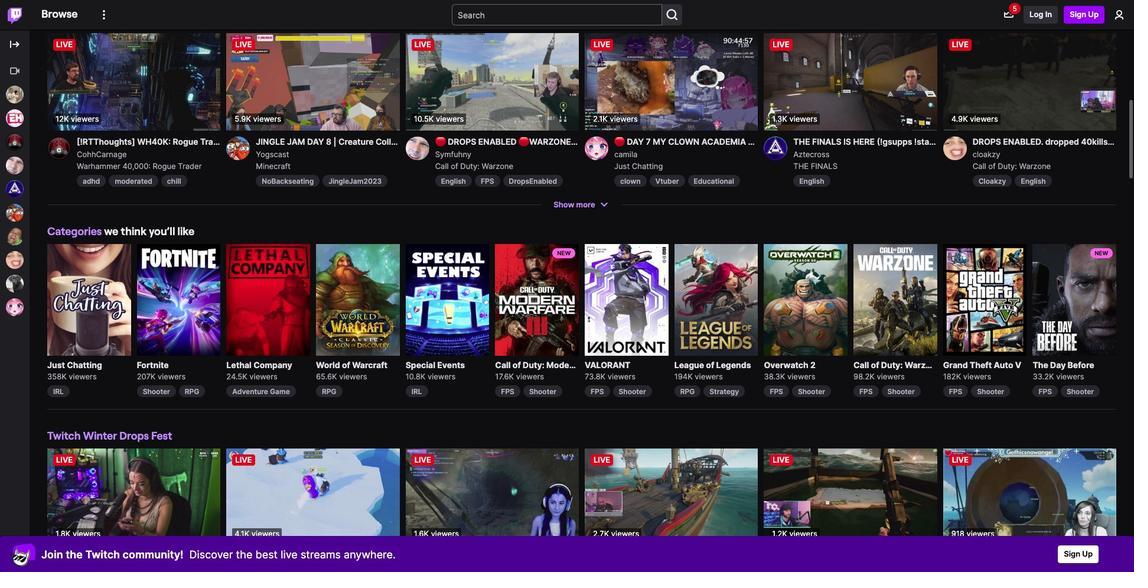 Task type: describe. For each thing, give the bounding box(es) containing it.
adventure game
[[232, 387, 290, 396]]

in
[[1046, 10, 1053, 19]]

of inside drops enabled. dropped 40kills alread cloakzy call of duty: warzone
[[989, 161, 996, 171]]

call of duty: warzone 98.2k viewers
[[854, 360, 941, 381]]

viewers inside "fortnite 207k viewers"
[[158, 372, 186, 381]]

shooter for call of duty: warzone
[[888, 387, 915, 396]]

the day before link
[[1033, 359, 1117, 371]]

shooter for call of duty: modern warfare iii
[[529, 387, 557, 396]]

17.6k
[[495, 372, 514, 381]]

like
[[178, 225, 195, 238]]

strategy
[[710, 387, 739, 396]]

twitch winter drops fest
[[47, 429, 172, 442]]

yogscast
[[256, 150, 289, 159]]

shooter link for valorant
[[613, 385, 652, 397]]

of down symfuhny in the left top of the page
[[451, 161, 458, 171]]

irl for special
[[412, 387, 422, 396]]

game
[[270, 387, 290, 396]]

lethal company link
[[227, 359, 310, 371]]

grand theft auto v cover image image
[[944, 244, 1027, 356]]

✅ !drops ✅ new avatar game! na'vi cosplay | @missmikkaa on socials image
[[47, 448, 221, 546]]

clown
[[621, 177, 641, 186]]

65.6k
[[316, 372, 337, 381]]

1 vertical spatial sign up button
[[1059, 545, 1099, 563]]

league of legends cover image image
[[675, 244, 758, 356]]

special
[[406, 360, 436, 370]]

1 english link from the left
[[435, 175, 472, 187]]

the
[[1033, 360, 1049, 370]]

special events 10.8k viewers
[[406, 360, 465, 381]]

viewers inside grand theft auto v 182k viewers
[[964, 372, 992, 381]]

just chatting
[[615, 161, 663, 171]]

valorant cover image image
[[585, 244, 669, 356]]

fps link for call of duty: warzone
[[854, 385, 879, 397]]

drops enabled. dropped 40kills alread button
[[973, 137, 1135, 147]]

aztecross image
[[764, 137, 788, 160]]

league of legends link
[[675, 359, 758, 371]]

1 vertical spatial just chatting link
[[47, 359, 131, 371]]

24.5k
[[227, 372, 247, 381]]

modern
[[547, 360, 578, 370]]

0 horizontal spatial twitch
[[47, 429, 81, 442]]

fps link down call of duty: warzone
[[475, 175, 500, 187]]

vtuber
[[656, 177, 679, 186]]

community!
[[123, 548, 184, 561]]

1 english from the left
[[441, 177, 466, 186]]

1 vertical spatial finals
[[811, 161, 838, 171]]

nobackseating link
[[256, 175, 320, 187]]

new link for before
[[1033, 244, 1117, 356]]

358k
[[47, 372, 67, 381]]

0 vertical spatial finals
[[813, 137, 842, 147]]

viewers inside call of duty: warzone 98.2k viewers
[[877, 372, 905, 381]]

33.2k viewers link
[[1033, 372, 1085, 381]]

valorant 73.8k viewers
[[585, 360, 636, 381]]

182k
[[944, 372, 962, 381]]

adventure
[[232, 387, 268, 396]]

symfuhny link
[[435, 137, 579, 161]]

show more button
[[548, 196, 616, 213]]

lethal
[[227, 360, 252, 370]]

winter fest drops all night image
[[227, 448, 400, 546]]

show
[[554, 199, 575, 209]]

shooter link for call of duty: warzone
[[882, 385, 921, 397]]

strategy link
[[704, 385, 745, 397]]

streams
[[301, 548, 341, 561]]

show more element
[[554, 199, 596, 210]]

warzone for call of duty: warzone
[[482, 161, 514, 171]]

overwatch 2 link
[[764, 359, 848, 371]]

overwatch 2 38.3k viewers
[[764, 360, 816, 381]]

shooter link for call of duty: modern warfare iii
[[524, 385, 563, 397]]

irl link for special
[[406, 385, 428, 397]]

fps down call of duty: warzone
[[481, 177, 494, 186]]

3 english link from the left
[[1016, 175, 1052, 187]]

warhammer 40,000: rogue trader
[[77, 161, 202, 171]]

1 the from the top
[[794, 137, 811, 147]]

aztecross image
[[6, 180, 24, 198]]

live
[[281, 548, 298, 561]]

fps for overwatch 2
[[770, 387, 784, 396]]

best
[[256, 548, 278, 561]]

theft
[[970, 360, 992, 370]]

!hdmi)
[[1000, 137, 1026, 147]]

irl link for just
[[47, 385, 70, 397]]

10.8k
[[406, 372, 426, 381]]

join
[[41, 548, 63, 561]]

camila image
[[6, 298, 24, 316]]

shooter link for grand theft auto v
[[972, 385, 1011, 397]]

2 the from the top
[[794, 161, 809, 171]]

fortnite 207k viewers
[[137, 360, 186, 381]]

fest
[[151, 429, 172, 442]]

1 shooter link from the left
[[137, 385, 176, 397]]

just for just chatting 358k viewers
[[47, 360, 65, 370]]

categories
[[47, 225, 102, 238]]

viewers inside the valorant 73.8k viewers
[[608, 372, 636, 381]]

join the twitch community! discover the best live streams anywhere.
[[41, 548, 396, 561]]

call of duty: warzone link for cloakzy
[[973, 161, 1051, 171]]

2
[[811, 360, 816, 370]]

valorant
[[585, 360, 631, 370]]

2 rpg from the left
[[322, 387, 337, 396]]

sign for bottom sign up button
[[1064, 549, 1081, 559]]

log in
[[1030, 10, 1053, 19]]

fps link for overwatch 2
[[764, 385, 789, 397]]

viewers inside lethal company 24.5k viewers
[[250, 372, 278, 381]]

40,000:
[[123, 161, 151, 171]]

viewers inside world of warcraft 65.6k viewers
[[339, 372, 367, 381]]

world of warcraft link
[[316, 359, 400, 371]]

98.2k
[[854, 372, 875, 381]]

chatting for just chatting
[[632, 161, 663, 171]]

warzone inside drops enabled. dropped 40kills alread cloakzy call of duty: warzone
[[1020, 161, 1051, 171]]

2 the from the left
[[236, 548, 253, 561]]

73.8k
[[585, 372, 606, 381]]

fps for the day before
[[1039, 387, 1052, 396]]

winter
[[83, 429, 117, 442]]

the day before cover image image
[[1033, 244, 1117, 356]]

1 horizontal spatial twitch
[[85, 548, 120, 561]]

moderated link
[[109, 175, 158, 187]]

0 vertical spatial up
[[1089, 10, 1099, 19]]

here
[[854, 137, 875, 147]]

coolcat image
[[12, 543, 35, 566]]

fps link for the day before
[[1033, 385, 1058, 397]]

2 english from the left
[[800, 177, 825, 186]]

overwatch
[[764, 360, 809, 370]]

0 horizontal spatial symfuhny image
[[6, 157, 24, 174]]

warhammer
[[77, 161, 120, 171]]

adhd link
[[77, 175, 106, 187]]

1 horizontal spatial symfuhny image
[[406, 137, 429, 160]]

cohhcarnage
[[77, 150, 127, 159]]

73.8k viewers link
[[585, 372, 636, 381]]

shooter link for overwatch 2
[[792, 385, 832, 397]]

jingle jam day 8 | creature collector, mcc island bingo, maraoke & story games! image
[[227, 33, 400, 131]]

ninja image
[[6, 86, 24, 103]]

viewers inside just chatting 358k viewers
[[69, 372, 97, 381]]

of for world of warcraft
[[342, 360, 350, 370]]

auto
[[994, 360, 1014, 370]]

league
[[675, 360, 705, 370]]

call of duty: modern warfare iii 17.6k viewers
[[495, 360, 621, 381]]

17.6k viewers link
[[495, 372, 544, 381]]

events
[[437, 360, 465, 370]]

1 horizontal spatial just chatting link
[[615, 161, 663, 171]]

fortnite cover image image
[[137, 244, 221, 356]]

call for call of duty: modern warfare iii 17.6k viewers
[[495, 360, 511, 370]]

fps link for call of duty: modern warfare iii
[[495, 385, 521, 397]]

🔵 !drops 🔵 new avatar game | !corsair !nordvpn | @anniefuchsia on socials image
[[406, 448, 579, 546]]

twitch winter drops fest link
[[47, 429, 172, 442]]

207k
[[137, 372, 156, 381]]

nobackseating
[[262, 177, 314, 186]]

symfuhny
[[435, 150, 472, 159]]

we think you'll like element
[[44, 244, 1120, 418]]

194k viewers link
[[675, 372, 723, 381]]



Task type: vqa. For each thing, say whether or not it's contained in the screenshot.


Task type: locate. For each thing, give the bounding box(es) containing it.
of up '65.6k viewers' link
[[342, 360, 350, 370]]

english link down the finals link
[[794, 175, 831, 187]]

chill link
[[161, 175, 187, 187]]

6 viewers from the left
[[516, 372, 544, 381]]

graycen image
[[6, 275, 24, 293]]

drops enabled. dropped 40kills already, updated loadouts !loadouts image
[[944, 33, 1117, 131]]

1 horizontal spatial the
[[236, 548, 253, 561]]

cohhcarnage image
[[6, 133, 24, 151], [47, 137, 71, 160]]

chatting inside just chatting 358k viewers
[[67, 360, 102, 370]]

sign up for topmost sign up button
[[1070, 10, 1099, 19]]

fps down 182k
[[950, 387, 963, 396]]

finals down aztecross
[[811, 161, 838, 171]]

vtuber link
[[650, 175, 685, 187]]

chatting for just chatting 358k viewers
[[67, 360, 102, 370]]

shooter link for the day before
[[1061, 385, 1100, 397]]

rpg link down 194k
[[675, 385, 701, 397]]

3 viewers from the left
[[250, 372, 278, 381]]

0 horizontal spatial cohhcarnage image
[[6, 133, 24, 151]]

shooter link down "38.3k viewers" link
[[792, 385, 832, 397]]

viewers inside the day before 33.2k viewers
[[1057, 372, 1085, 381]]

24.5k viewers link
[[227, 372, 278, 381]]

0 horizontal spatial irl
[[53, 387, 64, 396]]

fps for call of duty: warzone
[[860, 387, 873, 396]]

fortnite
[[137, 360, 169, 370]]

special events cover image image
[[406, 244, 490, 356]]

2 new from the left
[[1095, 250, 1109, 256]]

finals up aztecross
[[813, 137, 842, 147]]

of up 98.2k viewers link
[[871, 360, 880, 370]]

fps link down 73.8k
[[585, 385, 610, 397]]

new for duty:
[[557, 250, 571, 256]]

38.3k
[[764, 372, 786, 381]]

viewers down the day before link
[[1057, 372, 1085, 381]]

of for call of duty: warzone
[[871, 360, 880, 370]]

fps down 17.6k
[[501, 387, 515, 396]]

enabled.
[[1004, 137, 1044, 147]]

sign for topmost sign up button
[[1070, 10, 1087, 19]]

5 viewers from the left
[[428, 372, 456, 381]]

182k viewers link
[[944, 372, 992, 381]]

of inside call of duty: warzone 98.2k viewers
[[871, 360, 880, 370]]

viewers right 358k
[[69, 372, 97, 381]]

viewers inside league of legends 194k viewers
[[695, 372, 723, 381]]

0 horizontal spatial cloakzy image
[[6, 251, 24, 269]]

duty: down symfuhny in the left top of the page
[[461, 161, 480, 171]]

of up 194k viewers link
[[706, 360, 715, 370]]

7 viewers from the left
[[608, 372, 636, 381]]

duty:
[[461, 161, 480, 171], [998, 161, 1018, 171], [523, 360, 545, 370], [882, 360, 903, 370]]

call up the 98.2k
[[854, 360, 870, 370]]

alread
[[1110, 137, 1135, 147]]

twitch left community!
[[85, 548, 120, 561]]

new for before
[[1095, 250, 1109, 256]]

194k
[[675, 372, 693, 381]]

fps down the 33.2k
[[1039, 387, 1052, 396]]

just down camila
[[615, 161, 630, 171]]

nmplol image
[[6, 228, 24, 245]]

1 horizontal spatial irl link
[[406, 385, 428, 397]]

symfuhny image up aztecross image
[[6, 157, 24, 174]]

yogscast image
[[227, 137, 250, 160]]

1 rpg from the left
[[185, 387, 199, 396]]

1 vertical spatial the
[[794, 161, 809, 171]]

40kills
[[1082, 137, 1108, 147]]

1 vertical spatial just
[[47, 360, 65, 370]]

rpg
[[185, 387, 199, 396], [322, 387, 337, 396], [681, 387, 695, 396]]

english down drops enabled. dropped 40kills alread cloakzy call of duty: warzone
[[1021, 177, 1046, 186]]

3 rpg from the left
[[681, 387, 695, 396]]

camila
[[615, 150, 638, 159]]

browse link
[[41, 0, 78, 28]]

duty: inside drops enabled. dropped 40kills alread cloakzy call of duty: warzone
[[998, 161, 1018, 171]]

1 horizontal spatial chatting
[[632, 161, 663, 171]]

lethal company 24.5k viewers
[[227, 360, 292, 381]]

show more
[[554, 199, 596, 209]]

[!rtthoughts] wh40k: rogue trader continues (!build) - otkvga @ 3pm et - !chonksweater / !invest / !emberville / !powergpu image
[[47, 33, 221, 131]]

rpg down 'fortnite' link
[[185, 387, 199, 396]]

grand theft auto v link
[[944, 359, 1027, 371]]

categories we think you'll like
[[47, 225, 195, 238]]

duty: for call of duty: warzone 98.2k viewers
[[882, 360, 903, 370]]

is
[[844, 137, 852, 147]]

🔴 drops enabled 🔴warzone 3 is here!!! 🔴 new map 🔴 new movement 🔴 new gulag 🔴 ram-7 is back 🔴 is cod back? image
[[406, 33, 579, 131]]

browse
[[41, 7, 78, 20]]

duty: inside call of duty: warzone 98.2k viewers
[[882, 360, 903, 370]]

think
[[121, 225, 147, 238]]

yogscast image
[[6, 204, 24, 222]]

7 shooter from the left
[[1067, 387, 1095, 396]]

fortnite link
[[137, 359, 221, 371]]

Search Input search field
[[452, 4, 662, 25]]

v
[[1016, 360, 1022, 370]]

1 horizontal spatial rpg link
[[316, 385, 343, 397]]

of inside call of duty: modern warfare iii 17.6k viewers
[[513, 360, 521, 370]]

rpg link down 'fortnite' link
[[179, 385, 205, 397]]

0 horizontal spatial chatting
[[67, 360, 102, 370]]

symfuhny image
[[406, 137, 429, 160], [6, 157, 24, 174]]

nickeh30 image
[[6, 109, 24, 127]]

call for call of duty: warzone
[[435, 161, 449, 171]]

2 new link from the left
[[1033, 244, 1117, 356]]

🔴 day 7 my clown academia subathon!!! | my figure is out | !figure !goals !gg image
[[585, 33, 758, 131]]

the finals is here (!gsupps !starforge !steelserie !hdmi) aztecross the finals
[[794, 137, 1026, 171]]

0 horizontal spatial new link
[[495, 244, 579, 356]]

anywhere.
[[344, 548, 396, 561]]

shooter link down call of duty: modern warfare iii 17.6k viewers
[[524, 385, 563, 397]]

just for just chatting
[[615, 161, 630, 171]]

adventure game link
[[227, 385, 296, 397]]

[24/7 drops/charity stream] for the first time image
[[944, 448, 1117, 546]]

1 irl from the left
[[53, 387, 64, 396]]

drops enabled. dropped 40kills alread cloakzy call of duty: warzone
[[973, 137, 1135, 171]]

0 vertical spatial twitch
[[47, 429, 81, 442]]

fps down the 98.2k
[[860, 387, 873, 396]]

viewers inside 'overwatch 2 38.3k viewers'
[[788, 372, 816, 381]]

duty: for call of duty: warzone
[[461, 161, 480, 171]]

english link
[[435, 175, 472, 187], [794, 175, 831, 187], [1016, 175, 1052, 187]]

warzone down enabled.
[[1020, 161, 1051, 171]]

viewers inside special events 10.8k viewers
[[428, 372, 456, 381]]

7 shooter link from the left
[[1061, 385, 1100, 397]]

3 shooter link from the left
[[613, 385, 652, 397]]

more
[[577, 199, 596, 209]]

warzone inside call of duty: warzone 98.2k viewers
[[905, 360, 941, 370]]

before
[[1068, 360, 1095, 370]]

cloakzy image
[[944, 137, 967, 160], [6, 251, 24, 269]]

207k viewers link
[[137, 372, 186, 381]]

2 viewers from the left
[[158, 372, 186, 381]]

1 horizontal spatial call of duty: warzone link
[[854, 359, 941, 371]]

warzone down the symfuhny link
[[482, 161, 514, 171]]

12 viewers from the left
[[1057, 372, 1085, 381]]

1 horizontal spatial just
[[615, 161, 630, 171]]

viewers down special events link
[[428, 372, 456, 381]]

shooter link down 33.2k viewers link
[[1061, 385, 1100, 397]]

1 horizontal spatial irl
[[412, 387, 422, 396]]

just chatting link up the 358k viewers link
[[47, 359, 131, 371]]

shooter link down 73.8k viewers link
[[613, 385, 652, 397]]

rpg link down 65.6k
[[316, 385, 343, 397]]

chatting
[[632, 161, 663, 171], [67, 360, 102, 370]]

call of duty: warzone cover image image
[[854, 244, 938, 356]]

0 horizontal spatial new
[[557, 250, 571, 256]]

fps down 38.3k
[[770, 387, 784, 396]]

1 horizontal spatial new
[[1095, 250, 1109, 256]]

1 horizontal spatial cohhcarnage image
[[47, 137, 71, 160]]

2 rpg link from the left
[[316, 385, 343, 397]]

2 shooter from the left
[[529, 387, 557, 396]]

viewers down overwatch 2 "link"
[[788, 372, 816, 381]]

rpg down 194k
[[681, 387, 695, 396]]

call inside call of duty: modern warfare iii 17.6k viewers
[[495, 360, 511, 370]]

fps link for grand theft auto v
[[944, 385, 969, 397]]

we
[[104, 225, 118, 238]]

cohhcarnage link
[[77, 137, 221, 161]]

educational link
[[688, 175, 740, 187]]

2 horizontal spatial call of duty: warzone link
[[973, 161, 1051, 171]]

viewers down league of legends link
[[695, 372, 723, 381]]

call of duty: modern warfare iii link
[[495, 359, 621, 371]]

grand
[[944, 360, 968, 370]]

0 horizontal spatial english
[[441, 177, 466, 186]]

call of duty: warzone link down '!hdmi)'
[[973, 161, 1051, 171]]

world of warcraft cover image image
[[316, 244, 400, 356]]

viewers down 'fortnite' link
[[158, 372, 186, 381]]

twitch left winter
[[47, 429, 81, 442]]

camila image
[[585, 137, 609, 160]]

recommended channels group
[[0, 59, 30, 319]]

irl
[[53, 387, 64, 396], [412, 387, 422, 396]]

65.6k viewers link
[[316, 372, 367, 381]]

warfare
[[580, 360, 612, 370]]

fps link for valorant
[[585, 385, 610, 397]]

viewers down theft
[[964, 372, 992, 381]]

2 irl link from the left
[[406, 385, 428, 397]]

just chatting link
[[615, 161, 663, 171], [47, 359, 131, 371]]

1 vertical spatial cloakzy image
[[6, 251, 24, 269]]

league of legends 194k viewers
[[675, 360, 751, 381]]

duty: up 98.2k viewers link
[[882, 360, 903, 370]]

1 viewers from the left
[[69, 372, 97, 381]]

0 vertical spatial sign up
[[1070, 10, 1099, 19]]

fps link down 182k
[[944, 385, 969, 397]]

duty: inside call of duty: modern warfare iii 17.6k viewers
[[523, 360, 545, 370]]

drops | 10 hours | 2 subs = omen !shipset 🎁 | join our captains !club image
[[585, 448, 758, 546]]

viewers down iii
[[608, 372, 636, 381]]

shooter link
[[137, 385, 176, 397], [524, 385, 563, 397], [613, 385, 652, 397], [792, 385, 832, 397], [882, 385, 921, 397], [972, 385, 1011, 397], [1061, 385, 1100, 397]]

0 vertical spatial chatting
[[632, 161, 663, 171]]

categories link
[[47, 225, 102, 238]]

1 rpg link from the left
[[179, 385, 205, 397]]

of for league of legends
[[706, 360, 715, 370]]

9 viewers from the left
[[788, 372, 816, 381]]

duty: for call of duty: modern warfare iii 17.6k viewers
[[523, 360, 545, 370]]

irl down 358k
[[53, 387, 64, 396]]

discover
[[189, 548, 233, 561]]

0 vertical spatial cloakzy image
[[944, 137, 967, 160]]

the day before 33.2k viewers
[[1033, 360, 1095, 381]]

the up aztecross
[[794, 137, 811, 147]]

1 the from the left
[[66, 548, 83, 561]]

cloakzy image up graycen icon
[[6, 251, 24, 269]]

irl for just
[[53, 387, 64, 396]]

the finals is here (!gsupps !starforge !steelserie !hdmi) image
[[764, 33, 938, 131]]

shooter for grand theft auto v
[[978, 387, 1005, 396]]

4 viewers from the left
[[339, 372, 367, 381]]

rpg link
[[179, 385, 205, 397], [316, 385, 343, 397], [675, 385, 701, 397]]

call inside call of duty: warzone 98.2k viewers
[[854, 360, 870, 370]]

the left "best"
[[236, 548, 253, 561]]

0 vertical spatial sign up button
[[1064, 6, 1105, 24]]

0 horizontal spatial warzone
[[482, 161, 514, 171]]

2 english link from the left
[[794, 175, 831, 187]]

5 shooter link from the left
[[882, 385, 921, 397]]

call of duty: modern warfare iii cover image image
[[495, 244, 579, 356]]

1 irl link from the left
[[47, 385, 70, 397]]

4 shooter link from the left
[[792, 385, 832, 397]]

fps for valorant
[[591, 387, 604, 396]]

log
[[1030, 10, 1044, 19]]

0 horizontal spatial call of duty: warzone link
[[435, 161, 514, 171]]

3 shooter from the left
[[619, 387, 646, 396]]

1 horizontal spatial english link
[[794, 175, 831, 187]]

3 rpg link from the left
[[675, 385, 701, 397]]

sign
[[1070, 10, 1087, 19], [1064, 549, 1081, 559]]

call down symfuhny in the left top of the page
[[435, 161, 449, 171]]

english link down drops enabled. dropped 40kills alread cloakzy call of duty: warzone
[[1016, 175, 1052, 187]]

jinglejam2023 link
[[323, 175, 388, 187]]

fps for grand theft auto v
[[950, 387, 963, 396]]

2 horizontal spatial english
[[1021, 177, 1046, 186]]

shooter link down grand theft auto v 182k viewers
[[972, 385, 1011, 397]]

moderated
[[115, 177, 152, 186]]

1 new link from the left
[[495, 244, 579, 356]]

of inside league of legends 194k viewers
[[706, 360, 715, 370]]

0 horizontal spatial the
[[66, 548, 83, 561]]

6 shooter link from the left
[[972, 385, 1011, 397]]

shooter down 33.2k viewers link
[[1067, 387, 1095, 396]]

the
[[66, 548, 83, 561], [236, 548, 253, 561]]

call up 17.6k
[[495, 360, 511, 370]]

4 shooter from the left
[[798, 387, 826, 396]]

lethal company cover image image
[[227, 244, 310, 356]]

shooter
[[143, 387, 170, 396], [529, 387, 557, 396], [619, 387, 646, 396], [798, 387, 826, 396], [888, 387, 915, 396], [978, 387, 1005, 396], [1067, 387, 1095, 396]]

symfuhny image left symfuhny in the left top of the page
[[406, 137, 429, 160]]

just chatting 358k viewers
[[47, 360, 102, 381]]

38.3k viewers link
[[764, 372, 816, 381]]

33.2k
[[1033, 372, 1055, 381]]

2 shooter link from the left
[[524, 385, 563, 397]]

2 horizontal spatial rpg link
[[675, 385, 701, 397]]

just chatting cover image image
[[47, 244, 131, 356]]

shooter down call of duty: modern warfare iii 17.6k viewers
[[529, 387, 557, 396]]

educational
[[694, 177, 734, 186]]

of for call of duty: modern warfare iii
[[513, 360, 521, 370]]

irl link down 358k
[[47, 385, 70, 397]]

2 horizontal spatial english link
[[1016, 175, 1052, 187]]

viewers right 17.6k
[[516, 372, 544, 381]]

cloakzy link
[[973, 175, 1013, 187]]

0 horizontal spatial rpg
[[185, 387, 199, 396]]

2 irl from the left
[[412, 387, 422, 396]]

shooter link down 207k viewers link
[[137, 385, 176, 397]]

shooter link down call of duty: warzone 98.2k viewers
[[882, 385, 921, 397]]

of down cloakzy
[[989, 161, 996, 171]]

0 vertical spatial the
[[794, 137, 811, 147]]

1 shooter from the left
[[143, 387, 170, 396]]

the down aztecross
[[794, 161, 809, 171]]

call inside drops enabled. dropped 40kills alread cloakzy call of duty: warzone
[[973, 161, 987, 171]]

call of duty: warzone link down symfuhny in the left top of the page
[[435, 161, 514, 171]]

0 horizontal spatial english link
[[435, 175, 472, 187]]

fps down 73.8k
[[591, 387, 604, 396]]

shooter down 207k viewers link
[[143, 387, 170, 396]]

warzone left grand
[[905, 360, 941, 370]]

call for call of duty: warzone 98.2k viewers
[[854, 360, 870, 370]]

english down call of duty: warzone
[[441, 177, 466, 186]]

1 horizontal spatial english
[[800, 177, 825, 186]]

fps link down the 33.2k
[[1033, 385, 1058, 397]]

fps link down 17.6k
[[495, 385, 521, 397]]

rpg down 65.6k
[[322, 387, 337, 396]]

irl down 10.8k
[[412, 387, 422, 396]]

of up 17.6k viewers link
[[513, 360, 521, 370]]

0 vertical spatial just chatting link
[[615, 161, 663, 171]]

viewers down 'world of warcraft' link
[[339, 372, 367, 381]]

warcraft
[[352, 360, 388, 370]]

you'll
[[149, 225, 175, 238]]

company
[[254, 360, 292, 370]]

6 shooter from the left
[[978, 387, 1005, 396]]

fps for call of duty: modern warfare iii
[[501, 387, 515, 396]]

the finals is here (!gsupps !starforge !steelserie !hdmi) button
[[794, 137, 1026, 147]]

minecraft
[[256, 161, 291, 171]]

shooter for overwatch 2
[[798, 387, 826, 396]]

1 vertical spatial up
[[1083, 549, 1093, 559]]

8 viewers from the left
[[695, 372, 723, 381]]

shooter down grand theft auto v 182k viewers
[[978, 387, 1005, 396]]

1 horizontal spatial rpg
[[322, 387, 337, 396]]

call of duty: warzone link up 98.2k viewers link
[[854, 359, 941, 371]]

irl link down 10.8k
[[406, 385, 428, 397]]

1 horizontal spatial cloakzy image
[[944, 137, 967, 160]]

just inside just chatting 358k viewers
[[47, 360, 65, 370]]

fps link down 38.3k
[[764, 385, 789, 397]]

11 viewers from the left
[[964, 372, 992, 381]]

duty: up 17.6k viewers link
[[523, 360, 545, 370]]

camila link
[[615, 137, 758, 161]]

2 horizontal spatial warzone
[[1020, 161, 1051, 171]]

viewers inside call of duty: modern warfare iii 17.6k viewers
[[516, 372, 544, 381]]

0 horizontal spatial just
[[47, 360, 65, 370]]

1 new from the left
[[557, 250, 571, 256]]

warzone for call of duty: warzone 98.2k viewers
[[905, 360, 941, 370]]

1 vertical spatial sign
[[1064, 549, 1081, 559]]

jinglejam2023
[[329, 177, 382, 186]]

new link for duty:
[[495, 244, 579, 356]]

call down cloakzy
[[973, 161, 987, 171]]

of inside world of warcraft 65.6k viewers
[[342, 360, 350, 370]]

call of duty: warzone link for symfuhny
[[435, 161, 514, 171]]

shooter down "38.3k viewers" link
[[798, 387, 826, 396]]

🟢 drops + pc game pass holiday rewards (!rewards) (!giveaway) (!steals) (!coffee) (!drops) image
[[764, 448, 938, 546]]

just up 358k
[[47, 360, 65, 370]]

drops
[[120, 429, 149, 442]]

sign up for bottom sign up button
[[1064, 549, 1093, 559]]

!starforge
[[915, 137, 954, 147]]

the right join
[[66, 548, 83, 561]]

aztecross
[[794, 150, 830, 159]]

1 vertical spatial chatting
[[67, 360, 102, 370]]

viewers down lethal company 'link' on the left bottom of page
[[250, 372, 278, 381]]

clown link
[[615, 175, 647, 187]]

1 vertical spatial sign up
[[1064, 549, 1093, 559]]

warzone
[[482, 161, 514, 171], [1020, 161, 1051, 171], [905, 360, 941, 370]]

cohhcarnage image down nickeh30 icon
[[6, 133, 24, 151]]

shooter down 73.8k viewers link
[[619, 387, 646, 396]]

cohhcarnage image left cohhcarnage
[[47, 137, 71, 160]]

0 vertical spatial sign
[[1070, 10, 1087, 19]]

0 horizontal spatial rpg link
[[179, 385, 205, 397]]

1 horizontal spatial new link
[[1033, 244, 1117, 356]]

overwatch 2 cover image image
[[764, 244, 848, 356]]

fps
[[481, 177, 494, 186], [501, 387, 515, 396], [591, 387, 604, 396], [770, 387, 784, 396], [860, 387, 873, 396], [950, 387, 963, 396], [1039, 387, 1052, 396]]

1 vertical spatial twitch
[[85, 548, 120, 561]]

10 viewers from the left
[[877, 372, 905, 381]]

sign up button
[[1064, 6, 1105, 24], [1059, 545, 1099, 563]]

2 horizontal spatial rpg
[[681, 387, 695, 396]]

0 horizontal spatial irl link
[[47, 385, 70, 397]]

english down the finals link
[[800, 177, 825, 186]]

3 english from the left
[[1021, 177, 1046, 186]]

viewers right the 98.2k
[[877, 372, 905, 381]]

chatting up clown link
[[632, 161, 663, 171]]

0 vertical spatial just
[[615, 161, 630, 171]]

shooter down call of duty: warzone 98.2k viewers
[[888, 387, 915, 396]]

5 shooter from the left
[[888, 387, 915, 396]]

chatting up the 358k viewers link
[[67, 360, 102, 370]]

fps link down the 98.2k
[[854, 385, 879, 397]]

english link down call of duty: warzone
[[435, 175, 472, 187]]

shooter for valorant
[[619, 387, 646, 396]]

cloakzy image left cloakzy
[[944, 137, 967, 160]]

shooter for the day before
[[1067, 387, 1095, 396]]

just chatting link down camila
[[615, 161, 663, 171]]

1 horizontal spatial warzone
[[905, 360, 941, 370]]

trader
[[178, 161, 202, 171]]

0 horizontal spatial just chatting link
[[47, 359, 131, 371]]

rogue
[[153, 161, 176, 171]]

duty: up cloakzy link
[[998, 161, 1018, 171]]



